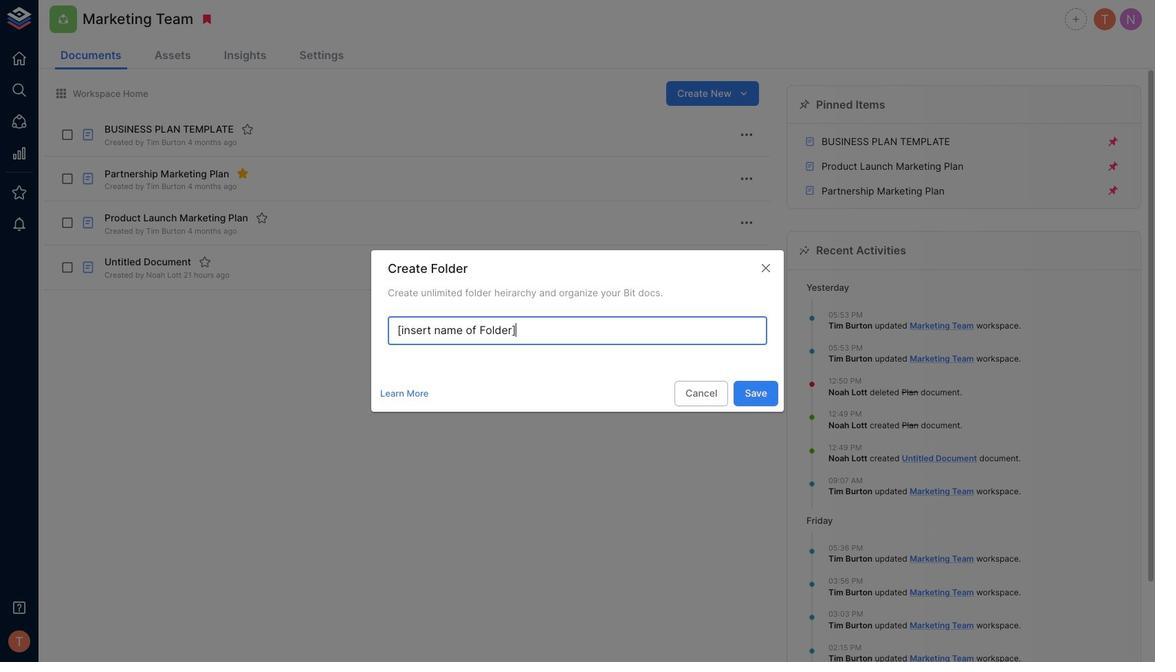 Task type: vqa. For each thing, say whether or not it's contained in the screenshot.
"Folder Title" text box
yes



Task type: describe. For each thing, give the bounding box(es) containing it.
1 horizontal spatial favorite image
[[241, 123, 254, 136]]

remove bookmark image
[[201, 13, 214, 25]]

1 vertical spatial favorite image
[[256, 212, 268, 224]]

2 unpin image from the top
[[1108, 160, 1120, 173]]

1 unpin image from the top
[[1108, 136, 1120, 148]]



Task type: locate. For each thing, give the bounding box(es) containing it.
Folder Title text field
[[388, 317, 768, 345]]

2 vertical spatial favorite image
[[199, 256, 211, 268]]

favorite image
[[241, 123, 254, 136], [256, 212, 268, 224], [199, 256, 211, 268]]

dialog
[[372, 251, 784, 412]]

2 horizontal spatial favorite image
[[256, 212, 268, 224]]

0 horizontal spatial favorite image
[[199, 256, 211, 268]]

1 vertical spatial unpin image
[[1108, 160, 1120, 173]]

0 vertical spatial favorite image
[[241, 123, 254, 136]]

remove favorite image
[[237, 167, 249, 180]]

unpin image
[[1108, 185, 1120, 197]]

unpin image
[[1108, 136, 1120, 148], [1108, 160, 1120, 173]]

0 vertical spatial unpin image
[[1108, 136, 1120, 148]]



